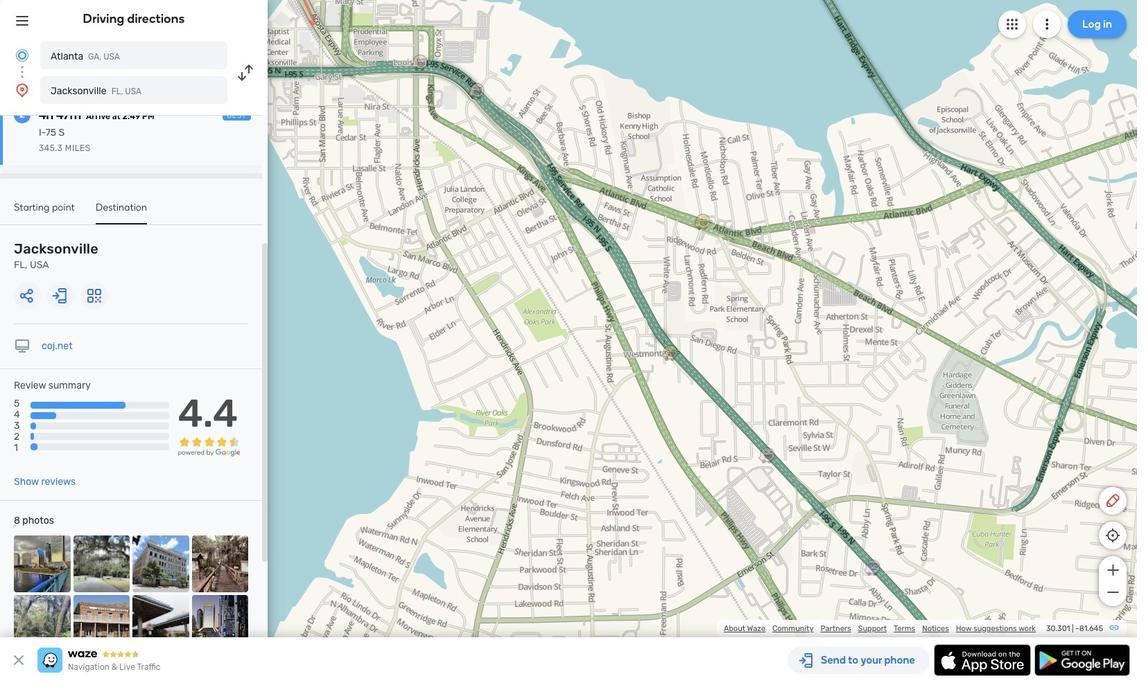 Task type: locate. For each thing, give the bounding box(es) containing it.
jacksonville fl, usa down starting point button
[[14, 241, 98, 271]]

show
[[14, 476, 39, 488]]

traffic
[[137, 663, 160, 673]]

jacksonville up 47m
[[51, 85, 107, 97]]

driving
[[83, 11, 124, 26]]

4.4
[[178, 391, 238, 437]]

pm
[[142, 112, 154, 121]]

image 6 of jacksonville, jacksonville image
[[73, 595, 130, 652]]

usa inside atlanta ga, usa
[[103, 52, 120, 62]]

8 photos
[[14, 515, 54, 527]]

directions
[[127, 11, 185, 26]]

2 left 4h on the left top of page
[[19, 109, 25, 121]]

0 vertical spatial 2
[[19, 109, 25, 121]]

about
[[724, 625, 745, 634]]

2 vertical spatial usa
[[30, 259, 49, 271]]

arrive
[[86, 112, 110, 121]]

usa down starting point button
[[30, 259, 49, 271]]

2
[[19, 109, 25, 121], [14, 432, 20, 443]]

image 1 of jacksonville, jacksonville image
[[14, 536, 70, 593]]

image 8 of jacksonville, jacksonville image
[[192, 595, 248, 652]]

image 4 of jacksonville, jacksonville image
[[192, 536, 248, 593]]

about waze link
[[724, 625, 765, 634]]

point
[[52, 202, 75, 214]]

fl, up at
[[111, 87, 123, 96]]

usa up 2:49
[[125, 87, 142, 96]]

atlanta
[[51, 51, 83, 62]]

0 vertical spatial jacksonville
[[51, 85, 107, 97]]

81.645
[[1079, 625, 1103, 634]]

0 vertical spatial usa
[[103, 52, 120, 62]]

pencil image
[[1105, 493, 1121, 510]]

usa right ga,
[[103, 52, 120, 62]]

30.301 | -81.645
[[1046, 625, 1103, 634]]

345.3
[[39, 144, 63, 153]]

photos
[[22, 515, 54, 527]]

location image
[[14, 82, 31, 98]]

1 vertical spatial 2
[[14, 432, 20, 443]]

atlanta ga, usa
[[51, 51, 120, 62]]

usa
[[103, 52, 120, 62], [125, 87, 142, 96], [30, 259, 49, 271]]

partners
[[821, 625, 851, 634]]

1 horizontal spatial fl,
[[111, 87, 123, 96]]

2:49
[[122, 112, 140, 121]]

terms
[[894, 625, 915, 634]]

x image
[[10, 652, 27, 669]]

community
[[772, 625, 814, 634]]

1 horizontal spatial usa
[[103, 52, 120, 62]]

1 vertical spatial usa
[[125, 87, 142, 96]]

coj.net
[[42, 340, 73, 352]]

2 horizontal spatial usa
[[125, 87, 142, 96]]

summary
[[48, 380, 91, 392]]

jacksonville fl, usa
[[51, 85, 142, 97], [14, 241, 98, 271]]

review summary
[[14, 380, 91, 392]]

jacksonville
[[51, 85, 107, 97], [14, 241, 98, 257]]

suggestions
[[974, 625, 1017, 634]]

1 vertical spatial jacksonville
[[14, 241, 98, 257]]

4
[[14, 409, 20, 421]]

fl, down starting point button
[[14, 259, 27, 271]]

0 horizontal spatial fl,
[[14, 259, 27, 271]]

ga,
[[88, 52, 101, 62]]

2 down 4
[[14, 432, 20, 443]]

review
[[14, 380, 46, 392]]

zoom in image
[[1104, 562, 1122, 579]]

0 vertical spatial fl,
[[111, 87, 123, 96]]

jacksonville fl, usa up 4h 47m arrive at 2:49 pm
[[51, 85, 142, 97]]

support
[[858, 625, 887, 634]]

at
[[112, 112, 120, 121]]

current location image
[[14, 47, 31, 64]]

8
[[14, 515, 20, 527]]

jacksonville down starting point button
[[14, 241, 98, 257]]

fl,
[[111, 87, 123, 96], [14, 259, 27, 271]]



Task type: describe. For each thing, give the bounding box(es) containing it.
support link
[[858, 625, 887, 634]]

starting point button
[[14, 202, 75, 223]]

i-75 s 345.3 miles
[[39, 127, 91, 153]]

miles
[[65, 144, 91, 153]]

notices link
[[922, 625, 949, 634]]

s
[[59, 127, 65, 139]]

0 vertical spatial jacksonville fl, usa
[[51, 85, 142, 97]]

destination
[[96, 202, 147, 214]]

5
[[14, 398, 20, 410]]

zoom out image
[[1104, 585, 1122, 601]]

1
[[14, 443, 18, 454]]

3
[[14, 420, 20, 432]]

about waze community partners support terms notices how suggestions work
[[724, 625, 1036, 634]]

reviews
[[41, 476, 76, 488]]

30.301
[[1046, 625, 1070, 634]]

show reviews
[[14, 476, 76, 488]]

live
[[119, 663, 135, 673]]

75
[[46, 127, 56, 139]]

image 3 of jacksonville, jacksonville image
[[132, 536, 189, 593]]

47m
[[56, 107, 81, 123]]

navigation & live traffic
[[68, 663, 160, 673]]

1 vertical spatial jacksonville fl, usa
[[14, 241, 98, 271]]

partners link
[[821, 625, 851, 634]]

terms link
[[894, 625, 915, 634]]

4h
[[39, 107, 53, 123]]

starting point
[[14, 202, 75, 214]]

work
[[1019, 625, 1036, 634]]

driving directions
[[83, 11, 185, 26]]

4h 47m arrive at 2:49 pm
[[39, 107, 154, 123]]

how suggestions work link
[[956, 625, 1036, 634]]

computer image
[[14, 338, 31, 355]]

coj.net link
[[42, 340, 73, 352]]

0 horizontal spatial usa
[[30, 259, 49, 271]]

|
[[1072, 625, 1074, 634]]

destination button
[[96, 202, 147, 225]]

-
[[1076, 625, 1079, 634]]

navigation
[[68, 663, 109, 673]]

waze
[[747, 625, 765, 634]]

5 4 3 2 1
[[14, 398, 20, 454]]

notices
[[922, 625, 949, 634]]

best
[[227, 112, 247, 120]]

starting
[[14, 202, 50, 214]]

2 inside 5 4 3 2 1
[[14, 432, 20, 443]]

how
[[956, 625, 972, 634]]

community link
[[772, 625, 814, 634]]

i-
[[39, 127, 46, 139]]

image 5 of jacksonville, jacksonville image
[[14, 595, 70, 652]]

image 2 of jacksonville, jacksonville image
[[73, 536, 130, 593]]

image 7 of jacksonville, jacksonville image
[[132, 595, 189, 652]]

&
[[111, 663, 117, 673]]

1 vertical spatial fl,
[[14, 259, 27, 271]]

link image
[[1109, 623, 1120, 634]]



Task type: vqa. For each thing, say whether or not it's contained in the screenshot.
91.172
no



